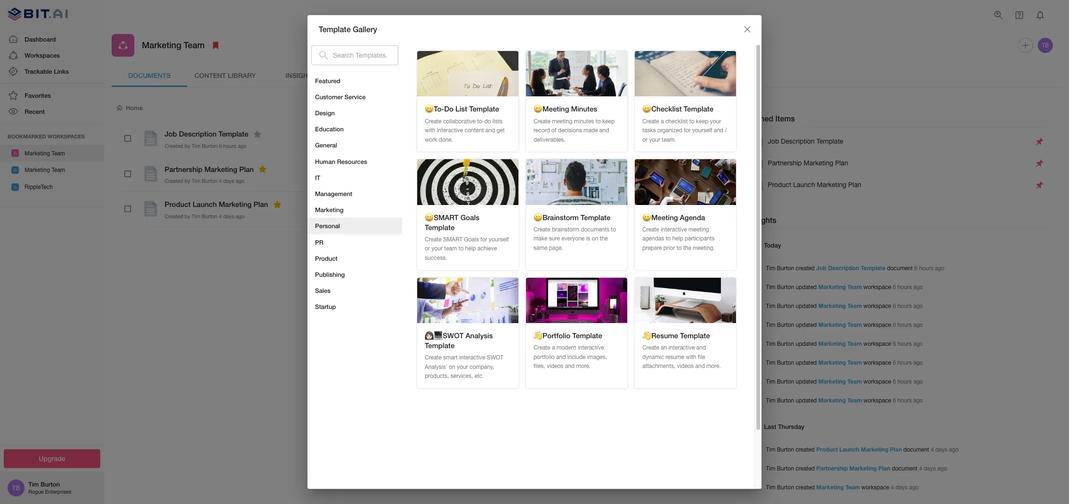 Task type: vqa. For each thing, say whether or not it's contained in the screenshot.


Task type: locate. For each thing, give the bounding box(es) containing it.
created inside "tim burton created marketing team workspace 4 days ago"
[[796, 485, 815, 491]]

1 more. from the left
[[576, 364, 591, 370]]

0 vertical spatial help
[[672, 236, 683, 242]]

1 horizontal spatial a
[[661, 118, 664, 125]]

keep right minutes
[[602, 118, 615, 125]]

create new
[[691, 104, 726, 112]]

1 horizontal spatial videos
[[677, 364, 694, 370]]

your up services,
[[457, 364, 468, 371]]

a inside create a modern interactive portfolio and include images, files, videos and more.
[[552, 345, 555, 352]]

4 updated from the top
[[796, 341, 817, 348]]

1 vertical spatial meeting
[[689, 227, 709, 233]]

2 horizontal spatial launch
[[840, 446, 860, 454]]

document inside tim burton created partnership marketing plan document 4 days ago
[[892, 466, 918, 472]]

4 created from the top
[[796, 485, 815, 491]]

videos inside create a modern interactive portfolio and include images, files, videos and more.
[[547, 364, 564, 370]]

and down file
[[695, 364, 705, 370]]

achieve
[[478, 246, 497, 252]]

3 updated from the top
[[796, 322, 817, 329]]

design
[[315, 109, 335, 117]]

library
[[228, 71, 256, 79]]

list
[[456, 105, 467, 113]]

1 vertical spatial job description template link
[[817, 265, 886, 272]]

attachments,
[[643, 364, 676, 370]]

1 vertical spatial help
[[465, 246, 476, 252]]

created for product
[[165, 214, 183, 219]]

on right "is"
[[592, 236, 598, 242]]

0 vertical spatial meeting
[[552, 118, 573, 125]]

hours
[[223, 143, 236, 149], [919, 265, 934, 272], [898, 284, 912, 291], [898, 303, 912, 310], [898, 322, 912, 329], [898, 341, 912, 348], [898, 360, 912, 366], [898, 379, 912, 385], [898, 398, 912, 404]]

create collaborative to-do lists with interactive content and get work done.
[[425, 118, 505, 143]]

to inside create a checklist to keep your tasks organized for yourself and / or your team.
[[690, 118, 695, 125]]

analysis'
[[425, 364, 447, 371]]

1 horizontal spatial remove favorite image
[[271, 199, 283, 210]]

0 vertical spatial yourself
[[692, 127, 712, 134]]

for down checklist
[[684, 127, 691, 134]]

0 vertical spatial document
[[887, 265, 913, 272]]

2 created from the top
[[165, 178, 183, 184]]

created inside tim burton created product launch marketing plan document 4 days ago
[[796, 447, 815, 454]]

created for product
[[796, 447, 815, 454]]

template gallery dialog
[[308, 15, 762, 505]]

😀brainstorm template image
[[526, 160, 627, 205]]

your up success. on the left bottom
[[432, 246, 443, 252]]

5 updated from the top
[[796, 360, 817, 366]]

template
[[319, 24, 351, 33], [469, 105, 499, 113], [684, 105, 714, 113], [219, 130, 248, 138], [817, 138, 844, 145], [581, 213, 611, 222], [425, 223, 455, 232], [861, 265, 886, 272], [573, 332, 602, 340], [680, 332, 710, 340], [425, 342, 455, 350]]

agenda
[[680, 213, 705, 222]]

create for 👋portfolio template
[[534, 345, 551, 352]]

1 horizontal spatial more.
[[707, 364, 721, 370]]

0 horizontal spatial meeting
[[552, 118, 573, 125]]

3 tim burton updated marketing team workspace 6 hours ago from the top
[[766, 322, 923, 329]]

1 vertical spatial created
[[165, 178, 183, 184]]

by
[[185, 143, 190, 149], [185, 178, 190, 184], [185, 214, 190, 219]]

1 tim burton updated marketing team workspace 6 hours ago from the top
[[766, 284, 923, 291]]

1 horizontal spatial with
[[686, 354, 696, 361]]

1 horizontal spatial yourself
[[692, 127, 712, 134]]

agendas
[[643, 236, 664, 242]]

more. inside create a modern interactive portfolio and include images, files, videos and more.
[[576, 364, 591, 370]]

1 vertical spatial for
[[480, 237, 487, 243]]

tim burton created marketing team workspace 4 days ago
[[766, 484, 919, 491]]

0 vertical spatial by
[[185, 143, 190, 149]]

0 horizontal spatial yourself
[[489, 237, 509, 243]]

help left achieve
[[465, 246, 476, 252]]

create for 😀meeting agenda
[[643, 227, 659, 233]]

goals inside create smart goals for yourself or your team to help achieve success.
[[464, 237, 479, 243]]

to up made in the top right of the page
[[596, 118, 601, 125]]

0 vertical spatial a
[[661, 118, 664, 125]]

favorites
[[25, 92, 51, 99]]

more. inside create an interactive and dynamic resume with file attachments, videos and more.
[[707, 364, 721, 370]]

pr button
[[308, 234, 402, 251]]

1 vertical spatial document
[[904, 447, 929, 454]]

1 horizontal spatial meeting
[[689, 227, 709, 233]]

1 horizontal spatial launch
[[793, 181, 815, 189]]

workspace inside "tim burton created marketing team workspace 4 days ago"
[[862, 485, 889, 491]]

insights up customer
[[286, 71, 316, 79]]

0 vertical spatial created
[[165, 143, 183, 149]]

job
[[165, 130, 177, 138], [768, 138, 779, 145], [817, 265, 827, 272]]

videos inside create an interactive and dynamic resume with file attachments, videos and more.
[[677, 364, 694, 370]]

0 horizontal spatial the
[[600, 236, 608, 242]]

0 vertical spatial or
[[643, 137, 648, 143]]

0 horizontal spatial job description template
[[165, 130, 248, 138]]

0 horizontal spatial for
[[480, 237, 487, 243]]

1 by from the top
[[185, 143, 190, 149]]

and down modern
[[556, 354, 566, 361]]

0 vertical spatial marketing team
[[142, 40, 205, 50]]

to up the prior
[[666, 236, 671, 242]]

create up 'tasks' at the top of the page
[[643, 118, 659, 125]]

create down 😀to-
[[425, 118, 442, 125]]

interactive down 😀meeting agenda at the top right of page
[[661, 227, 687, 233]]

0 horizontal spatial a
[[552, 345, 555, 352]]

create up analysis'
[[425, 355, 442, 362]]

videos down portfolio
[[547, 364, 564, 370]]

2 tim burton updated marketing team workspace 6 hours ago from the top
[[766, 303, 923, 310]]

keep inside create meeting minutes to keep record of decisions made and deliverables.
[[602, 118, 615, 125]]

the down documents at right
[[600, 236, 608, 242]]

3 created from the top
[[796, 466, 815, 472]]

0 vertical spatial the
[[600, 236, 608, 242]]

or down 'tasks' at the top of the page
[[643, 137, 648, 143]]

interactive up done.
[[437, 127, 463, 134]]

Search Templates... search field
[[333, 45, 398, 65]]

smart
[[443, 237, 463, 243]]

on inside create brainstorm documents to make sure everyone is on the same page.
[[592, 236, 598, 242]]

on inside create smart interactive swot analysis' on your company, products, services, etc.
[[449, 364, 455, 371]]

create inside create collaborative to-do lists with interactive content and get work done.
[[425, 118, 442, 125]]

1 vertical spatial on
[[449, 364, 455, 371]]

videos for 👋resume
[[677, 364, 694, 370]]

create inside create brainstorm documents to make sure everyone is on the same page.
[[534, 227, 551, 233]]

burton inside tim burton created job description template document 6 hours ago
[[777, 265, 794, 272]]

files,
[[534, 364, 545, 370]]

marketing team up "documents"
[[142, 40, 205, 50]]

with left file
[[686, 354, 696, 361]]

help inside create smart goals for yourself or your team to help achieve success.
[[465, 246, 476, 252]]

customer service button
[[308, 89, 402, 105]]

create inside create smart goals for yourself or your team to help achieve success.
[[425, 237, 442, 243]]

and left "/"
[[714, 127, 724, 134]]

videos down resume
[[677, 364, 694, 370]]

goals inside 😀smart goals template
[[461, 213, 479, 222]]

0 vertical spatial tb
[[1042, 42, 1049, 49]]

create for 😀smart goals template
[[425, 237, 442, 243]]

created by tim burton 4 days ago for marketing
[[165, 178, 245, 184]]

1 vertical spatial with
[[686, 354, 696, 361]]

a up the 'organized'
[[661, 118, 664, 125]]

create for 👋resume template
[[643, 345, 659, 352]]

👩🏻💻swot analysis template image
[[417, 278, 519, 324]]

to
[[596, 118, 601, 125], [690, 118, 695, 125], [611, 227, 616, 233], [666, 236, 671, 242], [677, 245, 682, 252], [459, 246, 464, 252]]

on down smart
[[449, 364, 455, 371]]

1 horizontal spatial or
[[643, 137, 648, 143]]

1 vertical spatial by
[[185, 178, 190, 184]]

2 created from the top
[[796, 447, 815, 454]]

content library
[[195, 71, 256, 79]]

trackable links
[[25, 68, 69, 75]]

1 horizontal spatial partnership
[[768, 160, 802, 167]]

6
[[219, 143, 222, 149], [915, 265, 918, 272], [893, 284, 896, 291], [893, 303, 896, 310], [893, 322, 896, 329], [893, 341, 896, 348], [893, 360, 896, 366], [893, 379, 896, 385], [893, 398, 896, 404]]

/
[[725, 127, 727, 134]]

😀to-
[[425, 105, 444, 113]]

3 created from the top
[[165, 214, 183, 219]]

bookmarked workspaces
[[8, 133, 85, 139]]

0 horizontal spatial insights
[[286, 71, 316, 79]]

3 by from the top
[[185, 214, 190, 219]]

help inside create interactive meeting agendas to help participants prepare prior to the meeting.
[[672, 236, 683, 242]]

yourself down create new button
[[692, 127, 712, 134]]

4 inside tim burton created partnership marketing plan document 4 days ago
[[919, 466, 922, 472]]

2 horizontal spatial description
[[828, 265, 859, 272]]

1 keep from the left
[[602, 118, 615, 125]]

job description template link
[[753, 136, 1033, 148], [817, 265, 886, 272]]

2 vertical spatial document
[[892, 466, 918, 472]]

1 vertical spatial goals
[[464, 237, 479, 243]]

content
[[465, 127, 484, 134]]

goals up achieve
[[464, 237, 479, 243]]

interactive up images,
[[578, 345, 604, 352]]

partnership down created by tim burton 6 hours ago
[[165, 165, 203, 173]]

keep
[[602, 118, 615, 125], [696, 118, 709, 125]]

😀meeting up the 'of'
[[534, 105, 569, 113]]

0 horizontal spatial on
[[449, 364, 455, 371]]

1 vertical spatial 😀meeting
[[643, 213, 678, 222]]

2 vertical spatial marketing team
[[25, 167, 65, 174]]

created inside tim burton created partnership marketing plan document 4 days ago
[[796, 466, 815, 472]]

0 vertical spatial on
[[592, 236, 598, 242]]

2 vertical spatial by
[[185, 214, 190, 219]]

to right documents at right
[[611, 227, 616, 233]]

job description template up created by tim burton 6 hours ago
[[165, 130, 248, 138]]

😀meeting minutes image
[[526, 51, 627, 97]]

0 horizontal spatial help
[[465, 246, 476, 252]]

workspaces
[[25, 51, 60, 59]]

0 vertical spatial remove favorite image
[[257, 164, 268, 175]]

images,
[[587, 354, 607, 361]]

0 vertical spatial goals
[[461, 213, 479, 222]]

create for 😀to-do list template
[[425, 118, 442, 125]]

0 horizontal spatial keep
[[602, 118, 615, 125]]

launch
[[793, 181, 815, 189], [193, 200, 217, 209], [840, 446, 860, 454]]

or
[[643, 137, 648, 143], [425, 246, 430, 252]]

meeting up decisions
[[552, 118, 573, 125]]

keep for minutes
[[602, 118, 615, 125]]

checklist
[[666, 118, 688, 125]]

2 horizontal spatial partnership
[[817, 465, 848, 472]]

tim inside tim burton created job description template document 6 hours ago
[[766, 265, 776, 272]]

for inside create smart goals for yourself or your team to help achieve success.
[[480, 237, 487, 243]]

1 created by tim burton 4 days ago from the top
[[165, 178, 245, 184]]

0 horizontal spatial remove favorite image
[[257, 164, 268, 175]]

create for 😀meeting minutes
[[534, 118, 551, 125]]

1 vertical spatial the
[[683, 245, 691, 252]]

😀to-do list template image
[[417, 51, 519, 97]]

create up success. on the left bottom
[[425, 237, 442, 243]]

marketing team button down "bookmarked workspaces"
[[0, 145, 104, 162]]

0 horizontal spatial more.
[[576, 364, 591, 370]]

1 horizontal spatial keep
[[696, 118, 709, 125]]

remove favorite image
[[257, 164, 268, 175], [271, 199, 283, 210]]

1 horizontal spatial on
[[592, 236, 598, 242]]

product launch marketing plan
[[768, 181, 861, 189], [165, 200, 268, 209]]

create new button
[[683, 98, 734, 118]]

or inside create a checklist to keep your tasks organized for yourself and / or your team.
[[643, 137, 648, 143]]

create inside create an interactive and dynamic resume with file attachments, videos and more.
[[643, 345, 659, 352]]

a down 👋portfolio
[[552, 345, 555, 352]]

days
[[223, 178, 234, 184], [223, 214, 234, 219], [936, 447, 948, 454], [924, 466, 936, 472], [896, 485, 908, 491]]

2 by from the top
[[185, 178, 190, 184]]

workspaces button
[[0, 47, 104, 63]]

1 vertical spatial marketing team
[[25, 150, 65, 157]]

1 horizontal spatial the
[[683, 245, 691, 252]]

insights up today at right top
[[749, 216, 777, 225]]

2 marketing team button from the top
[[0, 162, 104, 179]]

0 horizontal spatial product launch marketing plan
[[165, 200, 268, 209]]

marketing inside button
[[315, 206, 344, 214]]

featured button
[[308, 73, 402, 89]]

make
[[534, 236, 548, 242]]

interactive up company,
[[459, 355, 485, 362]]

for up achieve
[[480, 237, 487, 243]]

👋portfolio
[[534, 332, 571, 340]]

0 horizontal spatial or
[[425, 246, 430, 252]]

marketing team button up the rippletech
[[0, 162, 104, 179]]

resources
[[337, 158, 367, 165]]

1 created from the top
[[796, 265, 815, 272]]

2 vertical spatial created
[[165, 214, 183, 219]]

1 vertical spatial product launch marketing plan link
[[817, 446, 902, 454]]

2 created by tim burton 4 days ago from the top
[[165, 214, 245, 219]]

marketing team
[[142, 40, 205, 50], [25, 150, 65, 157], [25, 167, 65, 174]]

1 vertical spatial created by tim burton 4 days ago
[[165, 214, 245, 219]]

upgrade
[[39, 455, 65, 463]]

create inside create smart interactive swot analysis' on your company, products, services, etc.
[[425, 355, 442, 362]]

help up the prior
[[672, 236, 683, 242]]

create up agendas
[[643, 227, 659, 233]]

0 vertical spatial for
[[684, 127, 691, 134]]

tab list
[[112, 64, 1055, 87]]

create up dynamic
[[643, 345, 659, 352]]

1 horizontal spatial 😀meeting
[[643, 213, 678, 222]]

0 horizontal spatial job
[[165, 130, 177, 138]]

marketing team down "bookmarked workspaces"
[[25, 150, 65, 157]]

description
[[179, 130, 217, 138], [781, 138, 815, 145], [828, 265, 859, 272]]

and down include
[[565, 364, 575, 370]]

to inside create smart goals for yourself or your team to help achieve success.
[[459, 246, 464, 252]]

tb
[[1042, 42, 1049, 49], [12, 485, 20, 493]]

dynamic
[[643, 354, 664, 361]]

job description template down items
[[768, 138, 844, 145]]

create up make at the top of page
[[534, 227, 551, 233]]

created for partnership
[[796, 466, 815, 472]]

1 vertical spatial yourself
[[489, 237, 509, 243]]

marketing team link
[[819, 284, 862, 291], [819, 303, 862, 310], [819, 322, 862, 329], [819, 340, 862, 348], [819, 359, 862, 366], [819, 378, 862, 385], [819, 397, 862, 404], [817, 484, 860, 491]]

0 vertical spatial 😀meeting
[[534, 105, 569, 113]]

1 horizontal spatial for
[[684, 127, 691, 134]]

1 created from the top
[[165, 143, 183, 149]]

the inside create brainstorm documents to make sure everyone is on the same page.
[[600, 236, 608, 242]]

yourself up achieve
[[489, 237, 509, 243]]

and down do
[[486, 127, 495, 134]]

0 vertical spatial launch
[[793, 181, 815, 189]]

😀meeting up agendas
[[643, 213, 678, 222]]

to right checklist
[[690, 118, 695, 125]]

1 vertical spatial remove favorite image
[[271, 199, 283, 210]]

interactive up resume
[[669, 345, 695, 352]]

2 videos from the left
[[677, 364, 694, 370]]

new
[[713, 104, 726, 112]]

for inside create a checklist to keep your tasks organized for yourself and / or your team.
[[684, 127, 691, 134]]

the down participants
[[683, 245, 691, 252]]

same
[[534, 245, 547, 252]]

ago inside "tim burton created marketing team workspace 4 days ago"
[[909, 485, 919, 491]]

general button
[[308, 137, 402, 154]]

create for 👩🏻💻swot analysis template
[[425, 355, 442, 362]]

1 horizontal spatial help
[[672, 236, 683, 242]]

0 horizontal spatial videos
[[547, 364, 564, 370]]

marketing team up the rippletech
[[25, 167, 65, 174]]

company,
[[470, 364, 494, 371]]

product
[[768, 181, 791, 189], [165, 200, 191, 209], [315, 255, 338, 262], [817, 446, 838, 454]]

tab list containing documents
[[112, 64, 1055, 87]]

create inside create a checklist to keep your tasks organized for yourself and / or your team.
[[643, 118, 659, 125]]

a inside create a checklist to keep your tasks organized for yourself and / or your team.
[[661, 118, 664, 125]]

0 vertical spatial created by tim burton 4 days ago
[[165, 178, 245, 184]]

create up portfolio
[[534, 345, 551, 352]]

education
[[315, 125, 344, 133]]

created by tim burton 4 days ago
[[165, 178, 245, 184], [165, 214, 245, 219]]

1 vertical spatial a
[[552, 345, 555, 352]]

interactive inside create a modern interactive portfolio and include images, files, videos and more.
[[578, 345, 604, 352]]

remove favorite image for partnership marketing plan
[[257, 164, 268, 175]]

the inside create interactive meeting agendas to help participants prepare prior to the meeting.
[[683, 245, 691, 252]]

interactive
[[437, 127, 463, 134], [661, 227, 687, 233], [578, 345, 604, 352], [669, 345, 695, 352], [459, 355, 485, 362]]

create smart goals for yourself or your team to help achieve success.
[[425, 237, 509, 262]]

with inside create collaborative to-do lists with interactive content and get work done.
[[425, 127, 435, 134]]

tb inside button
[[1042, 42, 1049, 49]]

your
[[710, 118, 721, 125], [649, 137, 660, 143], [432, 246, 443, 252], [457, 364, 468, 371]]

😀to-do list template
[[425, 105, 499, 113]]

to right team on the left of the page
[[459, 246, 464, 252]]

ago inside tim burton created partnership marketing plan document 4 days ago
[[938, 466, 947, 472]]

goals up smart on the left of the page
[[461, 213, 479, 222]]

tim inside "tim burton created marketing team workspace 4 days ago"
[[766, 485, 776, 491]]

1 horizontal spatial insights
[[749, 216, 777, 225]]

ago
[[238, 143, 247, 149], [236, 178, 245, 184], [236, 214, 245, 219], [935, 265, 945, 272], [914, 284, 923, 291], [914, 303, 923, 310], [914, 322, 923, 329], [914, 341, 923, 348], [914, 360, 923, 366], [914, 379, 923, 385], [914, 398, 923, 404], [949, 447, 959, 454], [938, 466, 947, 472], [909, 485, 919, 491]]

products,
[[425, 373, 449, 380]]

or up success. on the left bottom
[[425, 246, 430, 252]]

2 keep from the left
[[696, 118, 709, 125]]

keep inside create a checklist to keep your tasks organized for yourself and / or your team.
[[696, 118, 709, 125]]

create left new
[[691, 104, 711, 112]]

document
[[887, 265, 913, 272], [904, 447, 929, 454], [892, 466, 918, 472]]

tim burton updated marketing team workspace 6 hours ago
[[766, 284, 923, 291], [766, 303, 923, 310], [766, 322, 923, 329], [766, 340, 923, 348], [766, 359, 923, 366], [766, 378, 923, 385], [766, 397, 923, 404]]

2 more. from the left
[[707, 364, 721, 370]]

prior
[[664, 245, 675, 252]]

👋resume template
[[643, 332, 710, 340]]

0 horizontal spatial partnership
[[165, 165, 203, 173]]

to inside create brainstorm documents to make sure everyone is on the same page.
[[611, 227, 616, 233]]

1 vertical spatial or
[[425, 246, 430, 252]]

4 inside tim burton created product launch marketing plan document 4 days ago
[[931, 447, 934, 454]]

1 videos from the left
[[547, 364, 564, 370]]

0 horizontal spatial with
[[425, 127, 435, 134]]

create inside create interactive meeting agendas to help participants prepare prior to the meeting.
[[643, 227, 659, 233]]

1 vertical spatial tb
[[12, 485, 20, 493]]

modern
[[557, 345, 576, 352]]

1 horizontal spatial tb
[[1042, 42, 1049, 49]]

partnership down items
[[768, 160, 802, 167]]

videos
[[547, 364, 564, 370], [677, 364, 694, 370]]

create inside create meeting minutes to keep record of decisions made and deliverables.
[[534, 118, 551, 125]]

meeting inside create meeting minutes to keep record of decisions made and deliverables.
[[552, 118, 573, 125]]

1 vertical spatial launch
[[193, 200, 217, 209]]

and right made in the top right of the page
[[600, 127, 609, 134]]

enterprises
[[45, 490, 71, 496]]

create up record on the top of the page
[[534, 118, 551, 125]]

0 vertical spatial job description template link
[[753, 136, 1033, 148]]

1 horizontal spatial product launch marketing plan
[[768, 181, 861, 189]]

meeting up participants
[[689, 227, 709, 233]]

meeting inside create interactive meeting agendas to help participants prepare prior to the meeting.
[[689, 227, 709, 233]]

partnership
[[768, 160, 802, 167], [165, 165, 203, 173], [817, 465, 848, 472]]

document inside tim burton created job description template document 6 hours ago
[[887, 265, 913, 272]]

partnership up "tim burton created marketing team workspace 4 days ago"
[[817, 465, 848, 472]]

create inside create a modern interactive portfolio and include images, files, videos and more.
[[534, 345, 551, 352]]

with up work
[[425, 127, 435, 134]]

lists
[[493, 118, 503, 125]]

keep down create new button
[[696, 118, 709, 125]]

created inside tim burton created job description template document 6 hours ago
[[796, 265, 815, 272]]

favorite image
[[252, 128, 263, 140]]

0 vertical spatial with
[[425, 127, 435, 134]]

tim inside tim burton rogue enterprises
[[28, 481, 39, 489]]



Task type: describe. For each thing, give the bounding box(es) containing it.
startup button
[[308, 299, 402, 315]]

meeting.
[[693, 245, 715, 252]]

documents
[[581, 227, 610, 233]]

personal button
[[308, 218, 402, 234]]

rogue
[[28, 490, 44, 496]]

minutes
[[574, 118, 594, 125]]

1 horizontal spatial description
[[781, 138, 815, 145]]

created for marketing
[[796, 485, 815, 491]]

and inside create meeting minutes to keep record of decisions made and deliverables.
[[600, 127, 609, 134]]

your inside create smart interactive swot analysis' on your company, products, services, etc.
[[457, 364, 468, 371]]

product inside 'product' button
[[315, 255, 338, 262]]

prepare
[[643, 245, 662, 252]]

human resources button
[[308, 154, 402, 170]]

etc.
[[475, 373, 484, 380]]

0 vertical spatial insights
[[286, 71, 316, 79]]

do
[[484, 118, 491, 125]]

document for job description template
[[887, 265, 913, 272]]

plan inside "link"
[[835, 160, 848, 167]]

by for product
[[185, 214, 190, 219]]

dashboard
[[25, 35, 56, 43]]

more. for 👋portfolio template
[[576, 364, 591, 370]]

document for partnership marketing plan
[[892, 466, 918, 472]]

customer
[[315, 93, 343, 101]]

template gallery
[[319, 24, 377, 33]]

created for job
[[165, 143, 183, 149]]

ago inside tim burton created product launch marketing plan document 4 days ago
[[949, 447, 959, 454]]

by for partnership
[[185, 178, 190, 184]]

6 tim burton updated marketing team workspace 6 hours ago from the top
[[766, 378, 923, 385]]

😀meeting minutes
[[534, 105, 597, 113]]

an
[[661, 345, 667, 352]]

thursday
[[778, 423, 805, 431]]

with inside create an interactive and dynamic resume with file attachments, videos and more.
[[686, 354, 696, 361]]

deliverables.
[[534, 137, 566, 143]]

tb button
[[1037, 36, 1055, 54]]

pr
[[315, 239, 324, 246]]

rippletech button
[[0, 179, 104, 196]]

a for 👋portfolio
[[552, 345, 555, 352]]

1 horizontal spatial job
[[768, 138, 779, 145]]

remove favorite image for product launch marketing plan
[[271, 199, 283, 210]]

everyone
[[562, 236, 585, 242]]

yourself inside create smart goals for yourself or your team to help achieve success.
[[489, 237, 509, 243]]

😀smart goals template
[[425, 213, 479, 232]]

recent
[[25, 108, 45, 116]]

management button
[[308, 186, 402, 202]]

today
[[764, 242, 781, 249]]

analysis
[[466, 332, 493, 340]]

design button
[[308, 105, 402, 121]]

do
[[444, 105, 454, 113]]

tim inside tim burton created product launch marketing plan document 4 days ago
[[766, 447, 776, 454]]

2 updated from the top
[[796, 303, 817, 310]]

it
[[315, 174, 320, 182]]

create brainstorm documents to make sure everyone is on the same page.
[[534, 227, 616, 252]]

to inside create meeting minutes to keep record of decisions made and deliverables.
[[596, 118, 601, 125]]

👋portfolio template image
[[526, 278, 627, 324]]

sure
[[549, 236, 560, 242]]

pinned items
[[749, 114, 795, 123]]

personal
[[315, 223, 340, 230]]

create for 😀brainstorm template
[[534, 227, 551, 233]]

remove bookmark image
[[210, 40, 221, 51]]

collaborative
[[443, 118, 476, 125]]

created by tim burton 4 days ago for launch
[[165, 214, 245, 219]]

0 horizontal spatial description
[[179, 130, 217, 138]]

your down new
[[710, 118, 721, 125]]

days inside "tim burton created marketing team workspace 4 days ago"
[[896, 485, 908, 491]]

interactive inside create collaborative to-do lists with interactive content and get work done.
[[437, 127, 463, 134]]

gallery
[[353, 24, 377, 33]]

file
[[698, 354, 705, 361]]

1 horizontal spatial job description template
[[768, 138, 844, 145]]

7 updated from the top
[[796, 398, 817, 404]]

1 horizontal spatial partnership marketing plan
[[768, 160, 848, 167]]

participants
[[685, 236, 715, 242]]

👋resume template image
[[635, 278, 736, 324]]

a for 😀checklist
[[661, 118, 664, 125]]

last thursday
[[764, 423, 805, 431]]

😀meeting agenda image
[[635, 160, 736, 205]]

😀meeting for 😀meeting agenda
[[643, 213, 678, 222]]

5 tim burton updated marketing team workspace 6 hours ago from the top
[[766, 359, 923, 366]]

partnership inside partnership marketing plan "link"
[[768, 160, 802, 167]]

1 marketing team button from the top
[[0, 145, 104, 162]]

service
[[345, 93, 366, 101]]

👋portfolio template
[[534, 332, 602, 340]]

more. for 👋resume template
[[707, 364, 721, 370]]

create inside create new button
[[691, 104, 711, 112]]

create an interactive and dynamic resume with file attachments, videos and more.
[[643, 345, 721, 370]]

interactive inside create smart interactive swot analysis' on your company, products, services, etc.
[[459, 355, 485, 362]]

create a checklist to keep your tasks organized for yourself and / or your team.
[[643, 118, 727, 143]]

1 vertical spatial insights
[[749, 216, 777, 225]]

created by tim burton 6 hours ago
[[165, 143, 247, 149]]

ago inside tim burton created job description template document 6 hours ago
[[935, 265, 945, 272]]

0 horizontal spatial launch
[[193, 200, 217, 209]]

human
[[315, 158, 335, 165]]

document inside tim burton created product launch marketing plan document 4 days ago
[[904, 447, 929, 454]]

favorites button
[[0, 88, 104, 104]]

publishing
[[315, 271, 345, 279]]

dashboard button
[[0, 31, 104, 47]]

items
[[776, 114, 795, 123]]

rippletech
[[25, 184, 53, 191]]

interactive inside create an interactive and dynamic resume with file attachments, videos and more.
[[669, 345, 695, 352]]

days inside tim burton created product launch marketing plan document 4 days ago
[[936, 447, 948, 454]]

created for partnership
[[165, 178, 183, 184]]

education button
[[308, 121, 402, 137]]

0 horizontal spatial partnership marketing plan
[[165, 165, 254, 173]]

general
[[315, 142, 337, 149]]

create a modern interactive portfolio and include images, files, videos and more.
[[534, 345, 607, 370]]

1 updated from the top
[[796, 284, 817, 291]]

success.
[[425, 255, 447, 262]]

upgrade button
[[4, 450, 100, 469]]

6 inside tim burton created job description template document 6 hours ago
[[915, 265, 918, 272]]

burton inside tim burton created partnership marketing plan document 4 days ago
[[777, 466, 794, 472]]

management
[[315, 190, 352, 198]]

trackable links button
[[0, 63, 104, 80]]

tim burton created product launch marketing plan document 4 days ago
[[766, 446, 959, 454]]

get
[[497, 127, 505, 134]]

burton inside tim burton rogue enterprises
[[41, 481, 60, 489]]

4 inside "tim burton created marketing team workspace 4 days ago"
[[891, 485, 894, 491]]

smart
[[443, 355, 458, 362]]

😀brainstorm
[[534, 213, 579, 222]]

0 vertical spatial partnership marketing plan link
[[753, 158, 1033, 169]]

sales button
[[308, 283, 402, 299]]

content library link
[[187, 64, 263, 87]]

interactive inside create interactive meeting agendas to help participants prepare prior to the meeting.
[[661, 227, 687, 233]]

record
[[534, 127, 550, 134]]

😀checklist template image
[[635, 51, 736, 97]]

days inside tim burton created partnership marketing plan document 4 days ago
[[924, 466, 936, 472]]

👋resume
[[643, 332, 678, 340]]

keep for template
[[696, 118, 709, 125]]

by for job
[[185, 143, 190, 149]]

😀meeting agenda
[[643, 213, 705, 222]]

7 tim burton updated marketing team workspace 6 hours ago from the top
[[766, 397, 923, 404]]

0 vertical spatial product launch marketing plan link
[[753, 180, 1033, 191]]

2 horizontal spatial job
[[817, 265, 827, 272]]

services,
[[451, 373, 473, 380]]

and up file
[[696, 345, 706, 352]]

content
[[195, 71, 226, 79]]

portfolio
[[534, 354, 555, 361]]

your down 'tasks' at the top of the page
[[649, 137, 660, 143]]

and inside create a checklist to keep your tasks organized for yourself and / or your team.
[[714, 127, 724, 134]]

page.
[[549, 245, 563, 252]]

tim burton created job description template document 6 hours ago
[[766, 265, 945, 272]]

customer service
[[315, 93, 366, 101]]

tim inside tim burton created partnership marketing plan document 4 days ago
[[766, 466, 776, 472]]

product inside product launch marketing plan link
[[768, 181, 791, 189]]

6 updated from the top
[[796, 379, 817, 385]]

😀meeting for 😀meeting minutes
[[534, 105, 569, 113]]

startup
[[315, 303, 336, 311]]

template inside 😀smart goals template
[[425, 223, 455, 232]]

to right the prior
[[677, 245, 682, 252]]

create for 😀checklist template
[[643, 118, 659, 125]]

product button
[[308, 251, 402, 267]]

videos for 👋portfolio
[[547, 364, 564, 370]]

yourself inside create a checklist to keep your tasks organized for yourself and / or your team.
[[692, 127, 712, 134]]

template inside 👩🏻💻swot analysis template
[[425, 342, 455, 350]]

😀smart goals template image
[[417, 160, 519, 205]]

and inside create collaborative to-do lists with interactive content and get work done.
[[486, 127, 495, 134]]

work
[[425, 137, 437, 143]]

1 vertical spatial partnership marketing plan link
[[817, 465, 890, 472]]

hours inside tim burton created job description template document 6 hours ago
[[919, 265, 934, 272]]

create smart interactive swot analysis' on your company, products, services, etc.
[[425, 355, 504, 380]]

burton inside tim burton created product launch marketing plan document 4 days ago
[[777, 447, 794, 454]]

😀smart
[[425, 213, 459, 222]]

workspaces
[[48, 133, 85, 139]]

documents
[[128, 71, 171, 79]]

of
[[552, 127, 557, 134]]

team.
[[662, 137, 676, 143]]

1 vertical spatial product launch marketing plan
[[165, 200, 268, 209]]

0 horizontal spatial tb
[[12, 485, 20, 493]]

4 tim burton updated marketing team workspace 6 hours ago from the top
[[766, 340, 923, 348]]

created for job
[[796, 265, 815, 272]]

burton inside "tim burton created marketing team workspace 4 days ago"
[[777, 485, 794, 491]]

0 vertical spatial product launch marketing plan
[[768, 181, 861, 189]]

or inside create smart goals for yourself or your team to help achieve success.
[[425, 246, 430, 252]]

your inside create smart goals for yourself or your team to help achieve success.
[[432, 246, 443, 252]]

👩🏻💻swot
[[425, 332, 464, 340]]

links
[[54, 68, 69, 75]]



